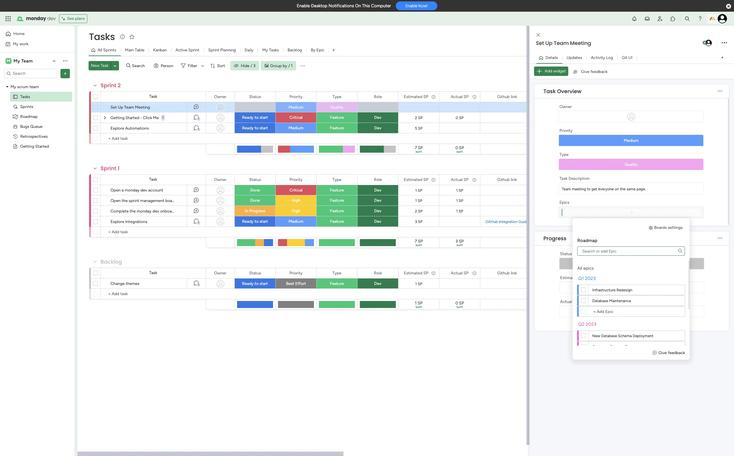 Task type: vqa. For each thing, say whether or not it's contained in the screenshot.
"AUTOPILOT" icon
no



Task type: describe. For each thing, give the bounding box(es) containing it.
Set Up Team Meeting field
[[534, 39, 702, 47]]

2 type field from the top
[[331, 177, 343, 183]]

3 priority field from the top
[[288, 270, 304, 277]]

2 high from the top
[[292, 209, 300, 214]]

main table
[[125, 48, 144, 53]]

epic
[[316, 48, 325, 53]]

started for getting started
[[35, 144, 49, 149]]

explore for explore integrations
[[111, 220, 124, 225]]

2 vertical spatial tasks
[[20, 94, 30, 99]]

my for my team
[[13, 58, 20, 64]]

integration
[[499, 220, 518, 224]]

sprint 1
[[101, 165, 120, 172]]

updates button
[[562, 53, 587, 62]]

0 horizontal spatial set
[[111, 105, 117, 110]]

guide
[[518, 220, 529, 224]]

team up getting started - click me
[[124, 105, 134, 110]]

start for explore integrations
[[260, 219, 268, 224]]

getting started
[[20, 144, 49, 149]]

active
[[176, 48, 187, 53]]

give feedback button
[[571, 67, 610, 76]]

sprint planning button
[[204, 46, 240, 55]]

0 vertical spatial -
[[140, 115, 142, 120]]

complete
[[111, 209, 129, 214]]

kanban
[[153, 48, 167, 53]]

task inside button
[[100, 63, 108, 68]]

automations
[[125, 126, 149, 131]]

enable for enable desktop notifications on this computer
[[297, 3, 310, 8]]

task overview
[[543, 88, 582, 95]]

scrum
[[17, 84, 28, 89]]

help image
[[697, 16, 703, 22]]

+ Add Epic field
[[591, 309, 636, 315]]

3 for 3 sp sum
[[456, 239, 458, 244]]

infrastructure
[[592, 288, 616, 292]]

1 horizontal spatial roadmap
[[577, 238, 597, 244]]

caret down image
[[6, 85, 8, 89]]

3 estimated sp field from the top
[[402, 270, 430, 277]]

owner field for backlog
[[213, 270, 228, 277]]

3 sp
[[415, 220, 423, 224]]

database maintenance
[[592, 299, 631, 303]]

actual for 3rd actual sp field from the bottom of the page
[[451, 94, 463, 99]]

effort
[[295, 282, 306, 287]]

1 type field from the top
[[331, 94, 343, 100]]

page.
[[637, 187, 646, 191]]

by epic button
[[306, 46, 329, 55]]

filter
[[188, 63, 197, 68]]

start for explore automations
[[260, 126, 268, 131]]

actual for first actual sp field from the bottom of the page
[[451, 271, 463, 276]]

customer success focus
[[592, 345, 635, 349]]

open a monday dev account
[[111, 188, 163, 193]]

new database schema deployment
[[592, 334, 654, 338]]

1 horizontal spatial give feedback
[[659, 351, 685, 356]]

see plans
[[67, 16, 85, 21]]

flow
[[182, 209, 190, 214]]

by epic
[[311, 48, 325, 53]]

backlog for backlog button
[[288, 48, 302, 53]]

all sprints button
[[89, 46, 121, 55]]

3 github link from the top
[[497, 271, 517, 276]]

to for explore integrations
[[255, 219, 259, 224]]

hide / 3
[[241, 63, 255, 68]]

1 vertical spatial 0
[[455, 146, 458, 151]]

column information image for 3rd actual sp field from the bottom of the page
[[472, 95, 477, 99]]

column information image for actual sp
[[472, 271, 477, 276]]

2023 for q2 2023
[[586, 322, 596, 327]]

3 sp sum
[[456, 239, 464, 247]]

backlog button
[[283, 46, 306, 55]]

column information image for 2nd actual sp field from the bottom
[[472, 178, 477, 182]]

tasks inside button
[[269, 48, 279, 53]]

menu image
[[300, 63, 306, 69]]

notifications
[[328, 3, 354, 8]]

close image
[[536, 33, 540, 37]]

success
[[610, 345, 624, 349]]

hide
[[241, 63, 250, 68]]

Tasks field
[[87, 30, 116, 43]]

retrospectives
[[20, 134, 48, 139]]

priority for 3rd priority 'field' from the bottom
[[289, 94, 303, 99]]

main
[[125, 48, 134, 53]]

7 dev from the top
[[374, 282, 381, 287]]

1 horizontal spatial progress
[[543, 235, 566, 242]]

2 critical from the top
[[290, 188, 302, 193]]

notifications image
[[631, 16, 637, 22]]

now!
[[418, 4, 428, 8]]

team inside workspace selection element
[[21, 58, 33, 64]]

3 github from the top
[[497, 271, 510, 276]]

enable desktop notifications on this computer
[[297, 3, 391, 8]]

1 vertical spatial give
[[659, 351, 667, 356]]

monday for complete
[[137, 209, 151, 214]]

kanban button
[[149, 46, 171, 55]]

sprints inside button
[[103, 48, 116, 53]]

feedback inside button
[[591, 69, 608, 74]]

details
[[546, 55, 558, 60]]

on
[[615, 187, 619, 191]]

started for getting started - click me
[[126, 115, 139, 120]]

3 status field from the top
[[248, 270, 262, 277]]

1 dev from the top
[[374, 115, 381, 120]]

sprint planning
[[208, 48, 236, 53]]

1 role from the top
[[374, 94, 382, 99]]

Sprint 1 field
[[99, 165, 121, 172]]

angle down image
[[114, 64, 116, 68]]

3 type field from the top
[[331, 270, 343, 277]]

role field for sprint 1
[[372, 177, 383, 183]]

more dots image for progress
[[718, 236, 722, 241]]

epics
[[560, 200, 569, 205]]

2 done from the top
[[250, 198, 260, 203]]

my for my tasks
[[262, 48, 268, 53]]

sum inside the "1 sp sum"
[[416, 305, 422, 309]]

give feedback inside button
[[581, 69, 608, 74]]

group by / 1
[[270, 63, 293, 68]]

2 / from the left
[[288, 63, 290, 68]]

1 horizontal spatial quality
[[625, 162, 638, 167]]

apps image
[[670, 16, 676, 22]]

3 github link field from the top
[[496, 270, 518, 277]]

log
[[606, 55, 613, 60]]

2 actual sp field from the top
[[449, 177, 470, 183]]

onboarding
[[160, 209, 181, 214]]

actual for 2nd actual sp field from the bottom
[[451, 177, 463, 182]]

my work
[[13, 41, 28, 46]]

1 vertical spatial options image
[[62, 71, 68, 76]]

epics
[[583, 266, 594, 271]]

v2 user feedback image
[[653, 350, 657, 356]]

ready for explore integrations
[[242, 219, 254, 224]]

the for high
[[130, 209, 136, 214]]

search everything image
[[684, 16, 690, 22]]

to for change themes
[[255, 282, 259, 287]]

give inside button
[[581, 69, 590, 74]]

2 feature from the top
[[330, 126, 344, 131]]

add
[[545, 69, 552, 74]]

1 vertical spatial add view image
[[721, 56, 724, 60]]

actual sp for 2nd actual sp field from the bottom
[[451, 177, 469, 182]]

deployment
[[633, 334, 654, 338]]

1 ready to start from the top
[[242, 115, 268, 120]]

computer
[[371, 3, 391, 8]]

2 vertical spatial 2
[[415, 209, 417, 214]]

1 button for getting started - click me
[[187, 113, 206, 123]]

owner for backlog owner field
[[214, 271, 226, 276]]

dev for open
[[140, 188, 147, 193]]

2 estimated sp field from the top
[[402, 177, 430, 183]]

5 sp
[[415, 126, 423, 131]]

sprints inside list box
[[20, 104, 33, 109]]

github integration guide
[[485, 220, 529, 224]]

owner for sprint 1's owner field
[[214, 177, 226, 182]]

github
[[485, 220, 498, 224]]

invite members image
[[657, 16, 663, 22]]

1 vertical spatial 2
[[415, 116, 417, 120]]

new task
[[91, 63, 108, 68]]

1 7 from the top
[[415, 146, 417, 151]]

see plans button
[[59, 14, 87, 23]]

1 inside the "1 sp sum"
[[415, 301, 417, 306]]

git ui
[[622, 55, 633, 60]]

2 github from the top
[[497, 177, 510, 182]]

team inside field
[[554, 39, 569, 47]]

sprint for sprint planning
[[208, 48, 219, 53]]

1 ready from the top
[[242, 115, 254, 120]]

group
[[270, 63, 282, 68]]

integrations
[[125, 220, 147, 225]]

0 horizontal spatial up
[[118, 105, 123, 110]]

1 button for explore automations
[[187, 123, 206, 134]]

0 horizontal spatial quality
[[330, 105, 343, 110]]

1 owner field from the top
[[213, 94, 228, 100]]

6 feature from the top
[[330, 219, 344, 224]]

0 horizontal spatial progress
[[249, 209, 265, 214]]

dapulse drag 2 image
[[530, 235, 532, 241]]

m
[[7, 58, 10, 63]]

3 dev from the top
[[374, 188, 381, 193]]

main table button
[[121, 46, 149, 55]]

link for third github link field from the bottom of the page
[[511, 94, 517, 99]]

desktop
[[311, 3, 327, 8]]

same
[[627, 187, 636, 191]]

enable for enable now!
[[405, 4, 417, 8]]

2 7 from the top
[[415, 239, 417, 244]]

2 github link field from the top
[[496, 177, 518, 183]]

sort
[[217, 63, 225, 68]]

settings
[[668, 225, 683, 230]]

set inside field
[[536, 39, 544, 47]]

0 horizontal spatial meeting
[[135, 105, 150, 110]]

my team
[[13, 58, 33, 64]]

widget
[[553, 69, 566, 74]]

focus
[[625, 345, 635, 349]]

4 feature from the top
[[330, 198, 344, 203]]

1 horizontal spatial -
[[631, 210, 633, 215]]

q1
[[578, 276, 584, 282]]

actual sp for 3rd actual sp field from the bottom of the page
[[451, 94, 469, 99]]

ready to start for explore integrations
[[242, 219, 268, 224]]

team
[[29, 84, 39, 89]]

backlog for backlog field
[[101, 258, 122, 266]]

column information image for first estimated sp 'field' from the top
[[431, 95, 436, 99]]

1 github from the top
[[497, 94, 510, 99]]

sum inside 3 sp sum
[[456, 243, 463, 247]]

1 github link field from the top
[[496, 94, 518, 100]]

1 priority field from the top
[[288, 94, 304, 100]]

0 vertical spatial options image
[[722, 39, 727, 47]]

0 horizontal spatial set up team meeting
[[111, 105, 150, 110]]

everyone
[[598, 187, 614, 191]]

actual sp for first actual sp field from the bottom of the page
[[451, 271, 469, 276]]

2 github link from the top
[[497, 177, 517, 182]]

1 button for explore integrations
[[187, 217, 206, 227]]

up inside field
[[545, 39, 552, 47]]

git
[[622, 55, 627, 60]]

change
[[111, 282, 125, 287]]

1 7 sp sum from the top
[[415, 146, 423, 154]]

management
[[140, 199, 164, 203]]

priority for 1st priority 'field' from the bottom of the page
[[289, 271, 303, 276]]

boards settings
[[654, 225, 683, 230]]

new for new database schema deployment
[[592, 334, 600, 338]]

column information image for 2nd estimated sp 'field' from the top
[[431, 178, 436, 182]]

1 github link from the top
[[497, 94, 517, 99]]

work
[[19, 41, 28, 46]]

1 vertical spatial database
[[601, 334, 617, 338]]

2 horizontal spatial the
[[620, 187, 626, 191]]

1 role field from the top
[[372, 94, 383, 100]]

0 vertical spatial 3
[[253, 63, 255, 68]]

description
[[569, 176, 590, 181]]

daily
[[245, 48, 254, 53]]

2 priority field from the top
[[288, 177, 304, 183]]



Task type: locate. For each thing, give the bounding box(es) containing it.
1 horizontal spatial new
[[592, 334, 600, 338]]

activity
[[591, 55, 605, 60]]

workspace image
[[6, 58, 11, 64]]

ready to start
[[242, 115, 268, 120], [242, 126, 268, 131], [242, 219, 268, 224], [242, 282, 268, 287]]

my right "workspace" icon
[[13, 58, 20, 64]]

explore for explore automations
[[111, 126, 124, 131]]

public board image for getting started
[[13, 144, 18, 149]]

sprint 2
[[101, 82, 121, 89]]

filter button
[[178, 61, 206, 70]]

all for all sprints
[[98, 48, 102, 53]]

Type field
[[331, 94, 343, 100], [331, 177, 343, 183], [331, 270, 343, 277]]

tasks down the my scrum team
[[20, 94, 30, 99]]

role field for backlog
[[372, 270, 383, 277]]

1 explore from the top
[[111, 126, 124, 131]]

sum
[[416, 150, 422, 154], [456, 150, 463, 154], [416, 243, 422, 247], [456, 243, 463, 247], [416, 305, 422, 309], [456, 305, 463, 309]]

7 down 5
[[415, 146, 417, 151]]

role for sprint 1
[[374, 177, 382, 182]]

0 horizontal spatial give
[[581, 69, 590, 74]]

4 ready from the top
[[242, 282, 254, 287]]

account
[[148, 188, 163, 193]]

3 ready from the top
[[242, 219, 254, 224]]

options image down workspace options icon
[[62, 71, 68, 76]]

q2
[[578, 322, 585, 327]]

0 horizontal spatial column information image
[[431, 271, 436, 276]]

more dots image for task overview
[[718, 89, 722, 93]]

7 sp sum
[[415, 146, 423, 154], [415, 239, 423, 247]]

1 horizontal spatial column information image
[[472, 271, 477, 276]]

2023 right q2
[[586, 322, 596, 327]]

1 horizontal spatial tasks
[[89, 30, 115, 43]]

6 dev from the top
[[374, 219, 381, 224]]

Search field
[[131, 62, 148, 70]]

in progress
[[245, 209, 265, 214]]

7 sp sum down 5 sp at right
[[415, 146, 423, 154]]

3 ready to start from the top
[[242, 219, 268, 224]]

feedback right the v2 user feedback image
[[668, 351, 685, 356]]

ready for change themes
[[242, 282, 254, 287]]

set up team meeting up getting started - click me
[[111, 105, 150, 110]]

0 horizontal spatial 3
[[253, 63, 255, 68]]

0 vertical spatial more dots image
[[718, 89, 722, 93]]

0 vertical spatial estimated sp field
[[402, 94, 430, 100]]

1 vertical spatial role
[[374, 177, 382, 182]]

4 dev from the top
[[374, 198, 381, 203]]

ui
[[628, 55, 633, 60]]

getting up explore automations
[[111, 115, 125, 120]]

+ add task text field down integrations
[[103, 229, 203, 236]]

link for 2nd github link field from the bottom
[[511, 177, 517, 182]]

active sprint button
[[171, 46, 204, 55]]

table
[[135, 48, 144, 53]]

0 vertical spatial tasks
[[89, 30, 115, 43]]

tasks up "all sprints" button
[[89, 30, 115, 43]]

owner for third owner field from the bottom of the page
[[214, 94, 226, 99]]

1 vertical spatial quality
[[625, 162, 638, 167]]

Sprint 2 field
[[99, 82, 122, 89]]

2 vertical spatial 0
[[455, 301, 458, 306]]

1 vertical spatial set
[[111, 105, 117, 110]]

roadmap up bugs queue on the top left of the page
[[20, 114, 38, 119]]

3 role from the top
[[374, 271, 382, 276]]

owner field for sprint 1
[[213, 177, 228, 183]]

2 vertical spatial status field
[[248, 270, 262, 277]]

3 link from the top
[[511, 271, 517, 276]]

add widget
[[545, 69, 566, 74]]

1 horizontal spatial up
[[545, 39, 552, 47]]

select product image
[[5, 16, 11, 22]]

public board image down scrum
[[13, 94, 18, 100]]

1 more dots image from the top
[[718, 89, 722, 93]]

2 start from the top
[[260, 126, 268, 131]]

0 sp
[[456, 116, 464, 120]]

1 horizontal spatial set up team meeting
[[536, 39, 591, 47]]

1 horizontal spatial enable
[[405, 4, 417, 8]]

add widget button
[[534, 67, 568, 76]]

4 ready to start from the top
[[242, 282, 268, 287]]

see
[[67, 16, 74, 21]]

options image
[[722, 39, 727, 47], [62, 71, 68, 76]]

boards settings button
[[646, 223, 685, 233]]

getting
[[111, 115, 125, 120], [20, 144, 34, 149]]

1 vertical spatial more dots image
[[718, 236, 722, 241]]

0 vertical spatial 0
[[456, 116, 458, 120]]

2 status field from the top
[[248, 177, 262, 183]]

0 vertical spatial set up team meeting
[[536, 39, 591, 47]]

maria williams image
[[705, 39, 712, 47]]

1 done from the top
[[250, 188, 260, 193]]

inbox image
[[644, 16, 650, 22]]

2 vertical spatial estimated sp field
[[402, 270, 430, 277]]

getting for getting started - click me
[[111, 115, 125, 120]]

- down same
[[631, 210, 633, 215]]

0 vertical spatial database
[[592, 299, 608, 303]]

1 horizontal spatial feedback
[[668, 351, 685, 356]]

0 horizontal spatial roadmap
[[20, 114, 38, 119]]

quality
[[330, 105, 343, 110], [625, 162, 638, 167]]

give right the v2 user feedback image
[[659, 351, 667, 356]]

2 2 sp from the top
[[415, 209, 423, 214]]

1 vertical spatial dev
[[140, 188, 147, 193]]

dapulse close image
[[726, 4, 731, 9]]

0 vertical spatial set
[[536, 39, 544, 47]]

2 vertical spatial 3
[[456, 239, 458, 244]]

meeting up click
[[135, 105, 150, 110]]

up
[[545, 39, 552, 47], [118, 105, 123, 110]]

1 vertical spatial type field
[[331, 177, 343, 183]]

Priority field
[[288, 94, 304, 100], [288, 177, 304, 183], [288, 270, 304, 277]]

explore automations
[[111, 126, 149, 131]]

give down updates 'button'
[[581, 69, 590, 74]]

1 vertical spatial meeting
[[135, 105, 150, 110]]

bugs
[[20, 124, 29, 129]]

all inside list box
[[577, 266, 582, 271]]

open for open the sprint management board
[[111, 199, 121, 203]]

0 vertical spatial add view image
[[332, 48, 335, 52]]

click
[[143, 115, 152, 120]]

change themes
[[111, 282, 139, 287]]

enable left the desktop
[[297, 3, 310, 8]]

the for dev
[[122, 199, 128, 203]]

column information image
[[431, 271, 436, 276], [472, 271, 477, 276]]

5 dev from the top
[[374, 209, 381, 214]]

0 vertical spatial the
[[620, 187, 626, 191]]

the
[[620, 187, 626, 191], [122, 199, 128, 203], [130, 209, 136, 214]]

0
[[456, 116, 458, 120], [455, 146, 458, 151], [455, 301, 458, 306]]

queue
[[30, 124, 43, 129]]

3 role field from the top
[[372, 270, 383, 277]]

explore integrations
[[111, 220, 147, 225]]

2 vertical spatial dev
[[152, 209, 159, 214]]

2 role from the top
[[374, 177, 382, 182]]

give feedback right the v2 user feedback image
[[659, 351, 685, 356]]

1 vertical spatial open
[[111, 199, 121, 203]]

ready to start for change themes
[[242, 282, 268, 287]]

2 link from the top
[[511, 177, 517, 182]]

up up getting started - click me
[[118, 105, 123, 110]]

- left click
[[140, 115, 142, 120]]

0 horizontal spatial backlog
[[101, 258, 122, 266]]

5
[[415, 126, 417, 131]]

started up explore automations
[[126, 115, 139, 120]]

5 feature from the top
[[330, 209, 344, 214]]

task description
[[560, 176, 590, 181]]

1 horizontal spatial dev
[[140, 188, 147, 193]]

sprints up "bugs"
[[20, 104, 33, 109]]

1 feature from the top
[[330, 115, 344, 120]]

2 ready from the top
[[242, 126, 254, 131]]

2 vertical spatial github link field
[[496, 270, 518, 277]]

all sprints
[[98, 48, 116, 53]]

1 horizontal spatial 3
[[415, 220, 417, 224]]

3 for 3 sp
[[415, 220, 417, 224]]

my for my scrum team
[[11, 84, 16, 89]]

database
[[592, 299, 608, 303], [601, 334, 617, 338]]

2 role field from the top
[[372, 177, 383, 183]]

1 high from the top
[[292, 198, 300, 203]]

3 actual sp field from the top
[[449, 270, 470, 277]]

redesign
[[617, 288, 632, 292]]

my for my work
[[13, 41, 18, 46]]

0 vertical spatial github link field
[[496, 94, 518, 100]]

give
[[581, 69, 590, 74], [659, 351, 667, 356]]

/ right by on the top of the page
[[288, 63, 290, 68]]

tasks up the group
[[269, 48, 279, 53]]

person button
[[151, 61, 177, 70]]

getting for getting started
[[20, 144, 34, 149]]

public board image left getting started
[[13, 144, 18, 149]]

monday right a
[[125, 188, 139, 193]]

1 horizontal spatial set
[[536, 39, 544, 47]]

0 vertical spatial github link
[[497, 94, 517, 99]]

3 owner field from the top
[[213, 270, 228, 277]]

2 more dots image from the top
[[718, 236, 722, 241]]

infrastructure redesign
[[592, 288, 632, 292]]

open for open a monday dev account
[[111, 188, 121, 193]]

team up search in workspace field
[[21, 58, 33, 64]]

1 horizontal spatial /
[[288, 63, 290, 68]]

best effort
[[286, 282, 306, 287]]

1 vertical spatial monday
[[125, 188, 139, 193]]

3 start from the top
[[260, 219, 268, 224]]

show board description image
[[119, 34, 126, 40]]

maria williams image
[[718, 14, 727, 23]]

+ Add task text field
[[103, 135, 203, 142]]

to for explore automations
[[255, 126, 259, 131]]

1 horizontal spatial getting
[[111, 115, 125, 120]]

new for new task
[[91, 63, 99, 68]]

my right 'caret down' icon
[[11, 84, 16, 89]]

monday down open the sprint management board
[[137, 209, 151, 214]]

list box
[[0, 81, 75, 230], [573, 261, 690, 409]]

2 vertical spatial github link
[[497, 271, 517, 276]]

backlog inside backlog button
[[288, 48, 302, 53]]

on
[[355, 3, 361, 8]]

progress right in
[[249, 209, 265, 214]]

1 estimated sp field from the top
[[402, 94, 430, 100]]

2 explore from the top
[[111, 220, 124, 225]]

estimated sp
[[404, 94, 428, 99], [404, 177, 428, 182], [404, 271, 428, 276], [560, 276, 585, 281]]

meeting inside set up team meeting field
[[570, 39, 591, 47]]

0 vertical spatial done
[[250, 188, 260, 193]]

roadmap up epics
[[577, 238, 597, 244]]

7 down 3 sp
[[415, 239, 417, 244]]

0 horizontal spatial dev
[[47, 15, 56, 22]]

my left work
[[13, 41, 18, 46]]

0 vertical spatial type field
[[331, 94, 343, 100]]

link for third github link field
[[511, 271, 517, 276]]

progress right dapulse drag handle 3 icon
[[543, 235, 566, 242]]

ready for explore automations
[[242, 126, 254, 131]]

1 + add task text field from the top
[[103, 229, 203, 236]]

all
[[98, 48, 102, 53], [577, 266, 582, 271]]

2 vertical spatial github
[[497, 271, 510, 276]]

search image
[[678, 249, 682, 253]]

database up customer success focus
[[601, 334, 617, 338]]

2 0 sp sum from the top
[[455, 301, 464, 309]]

all left epics
[[577, 266, 582, 271]]

my work button
[[4, 39, 63, 49]]

1 / from the left
[[251, 63, 252, 68]]

set down the sprint 2 field on the left top
[[111, 105, 117, 110]]

more dots image
[[718, 89, 722, 93], [718, 236, 722, 241]]

0 vertical spatial up
[[545, 39, 552, 47]]

1 open from the top
[[111, 188, 121, 193]]

0 vertical spatial progress
[[249, 209, 265, 214]]

task
[[100, 63, 108, 68], [543, 88, 556, 95], [149, 94, 157, 99], [560, 176, 568, 181], [149, 177, 157, 182], [149, 271, 157, 276]]

2 public board image from the top
[[13, 144, 18, 149]]

0 horizontal spatial -
[[140, 115, 142, 120]]

set down close icon
[[536, 39, 544, 47]]

team left meeting
[[562, 187, 571, 191]]

2 7 sp sum from the top
[[415, 239, 423, 247]]

Role field
[[372, 94, 383, 100], [372, 177, 383, 183], [372, 270, 383, 277]]

all down tasks field on the top left of the page
[[98, 48, 102, 53]]

Backlog field
[[99, 258, 124, 266]]

meeting up updates
[[570, 39, 591, 47]]

database down infrastructure
[[592, 299, 608, 303]]

1 link from the top
[[511, 94, 517, 99]]

1 status field from the top
[[248, 94, 262, 100]]

done
[[250, 188, 260, 193], [250, 198, 260, 203]]

1 button for change themes
[[187, 279, 206, 289]]

the left the sprint at the left top
[[122, 199, 128, 203]]

set up team meeting inside field
[[536, 39, 591, 47]]

sp inside the "1 sp sum"
[[418, 301, 423, 306]]

0 horizontal spatial all
[[98, 48, 102, 53]]

3 inside 3 sp sum
[[456, 239, 458, 244]]

list box containing q1 2023
[[573, 261, 690, 409]]

1 actual sp field from the top
[[449, 94, 470, 100]]

0 vertical spatial link
[[511, 94, 517, 99]]

the right on
[[620, 187, 626, 191]]

open left a
[[111, 188, 121, 193]]

2 vertical spatial the
[[130, 209, 136, 214]]

Actual SP field
[[449, 94, 470, 100], [449, 177, 470, 183], [449, 270, 470, 277]]

monday up home button
[[26, 15, 46, 22]]

explore left automations
[[111, 126, 124, 131]]

explore down complete
[[111, 220, 124, 225]]

v2 search image
[[126, 62, 131, 69]]

2 horizontal spatial tasks
[[269, 48, 279, 53]]

1 start from the top
[[260, 115, 268, 120]]

Status field
[[248, 94, 262, 100], [248, 177, 262, 183], [248, 270, 262, 277]]

3 feature from the top
[[330, 188, 344, 193]]

0 vertical spatial feedback
[[591, 69, 608, 74]]

sp inside 3 sp sum
[[459, 239, 464, 244]]

0 horizontal spatial new
[[91, 63, 99, 68]]

feedback down activity at the top right of page
[[591, 69, 608, 74]]

board
[[165, 199, 176, 203]]

2023 right the "q1"
[[585, 276, 596, 282]]

list box containing my scrum team
[[0, 81, 75, 230]]

2023 for q1 2023
[[585, 276, 596, 282]]

Estimated SP field
[[402, 94, 430, 100], [402, 177, 430, 183], [402, 270, 430, 277]]

2 horizontal spatial 3
[[456, 239, 458, 244]]

2 column information image from the left
[[472, 271, 477, 276]]

option
[[0, 82, 75, 83]]

1 0 sp sum from the top
[[455, 146, 464, 154]]

new task button
[[89, 61, 111, 70]]

workspace options image
[[62, 58, 68, 64]]

0 vertical spatial dev
[[47, 15, 56, 22]]

bugs queue
[[20, 124, 43, 129]]

planning
[[220, 48, 236, 53]]

1 critical from the top
[[290, 115, 302, 120]]

new inside new task button
[[91, 63, 99, 68]]

public board image for tasks
[[13, 94, 18, 100]]

0 vertical spatial give
[[581, 69, 590, 74]]

a
[[122, 188, 124, 193]]

0 vertical spatial sprints
[[103, 48, 116, 53]]

all inside button
[[98, 48, 102, 53]]

monday for open
[[125, 188, 139, 193]]

2 vertical spatial role
[[374, 271, 382, 276]]

Github link field
[[496, 94, 518, 100], [496, 177, 518, 183], [496, 270, 518, 277]]

1 vertical spatial sprints
[[20, 104, 33, 109]]

1 vertical spatial actual sp field
[[449, 177, 470, 183]]

schema
[[618, 334, 632, 338]]

by
[[311, 48, 315, 53]]

0 horizontal spatial sprints
[[20, 104, 33, 109]]

+ add task text field down themes
[[103, 291, 203, 298]]

2 ready to start from the top
[[242, 126, 268, 131]]

getting down retrospectives
[[20, 144, 34, 149]]

link
[[511, 94, 517, 99], [511, 177, 517, 182], [511, 271, 517, 276]]

2 sp up 3 sp
[[415, 209, 423, 214]]

sprint for sprint 2
[[101, 82, 116, 89]]

1 vertical spatial link
[[511, 177, 517, 182]]

4 start from the top
[[260, 282, 268, 287]]

1 horizontal spatial started
[[126, 115, 139, 120]]

dev down management
[[152, 209, 159, 214]]

column information image for estimated sp
[[431, 271, 436, 276]]

tasks
[[89, 30, 115, 43], [269, 48, 279, 53], [20, 94, 30, 99]]

1 horizontal spatial give
[[659, 351, 667, 356]]

overview
[[557, 88, 582, 95]]

sprint
[[129, 199, 139, 203]]

1 vertical spatial 2 sp
[[415, 209, 423, 214]]

1 vertical spatial 3
[[415, 220, 417, 224]]

add view image
[[332, 48, 335, 52], [721, 56, 724, 60]]

all for all epics
[[577, 266, 582, 271]]

sort button
[[208, 61, 229, 70]]

column information image
[[431, 95, 436, 99], [472, 95, 477, 99], [431, 178, 436, 182], [472, 178, 477, 182]]

1
[[291, 63, 293, 68], [162, 116, 164, 120], [198, 117, 199, 121], [198, 128, 199, 131], [118, 165, 120, 172], [415, 188, 417, 193], [456, 188, 458, 193], [415, 199, 417, 203], [456, 199, 458, 203], [456, 209, 458, 214], [198, 221, 199, 225], [415, 282, 417, 286], [198, 283, 199, 287], [415, 301, 417, 306]]

0 vertical spatial owner field
[[213, 94, 228, 100]]

to
[[255, 115, 259, 120], [255, 126, 259, 131], [587, 187, 591, 191], [255, 219, 259, 224], [255, 282, 259, 287]]

0 vertical spatial getting
[[111, 115, 125, 120]]

new up customer
[[592, 334, 600, 338]]

Search or add Epic search field
[[577, 247, 685, 256]]

the down the sprint at the left top
[[130, 209, 136, 214]]

dev for complete
[[152, 209, 159, 214]]

0 vertical spatial 0 sp sum
[[455, 146, 464, 154]]

dapulse drag handle 3 image
[[538, 236, 540, 241]]

2 vertical spatial actual sp field
[[449, 270, 470, 277]]

sprint for sprint 1
[[101, 165, 116, 172]]

2 sp
[[415, 116, 423, 120], [415, 209, 423, 214]]

roadmap
[[20, 114, 38, 119], [577, 238, 597, 244]]

1 vertical spatial -
[[631, 210, 633, 215]]

open up complete
[[111, 199, 121, 203]]

1 vertical spatial priority field
[[288, 177, 304, 183]]

ready to start for explore automations
[[242, 126, 268, 131]]

1 column information image from the left
[[431, 271, 436, 276]]

backlog up change
[[101, 258, 122, 266]]

priority for 2nd priority 'field' from the top of the page
[[289, 177, 303, 182]]

None search field
[[577, 247, 685, 256]]

team
[[554, 39, 569, 47], [21, 58, 33, 64], [124, 105, 134, 110], [562, 187, 571, 191]]

set up team meeting up updates
[[536, 39, 591, 47]]

2 inside field
[[118, 82, 121, 89]]

dapulse addbtn image
[[703, 41, 707, 45]]

updates
[[567, 55, 582, 60]]

sprints down tasks field on the top left of the page
[[103, 48, 116, 53]]

2 + add task text field from the top
[[103, 291, 203, 298]]

customer
[[592, 345, 609, 349]]

add to favorites image
[[129, 34, 135, 40]]

2 open from the top
[[111, 199, 121, 203]]

medium
[[289, 105, 303, 110], [289, 126, 303, 131], [624, 138, 639, 143], [289, 219, 303, 224]]

7 feature from the top
[[330, 282, 344, 287]]

workspace selection element
[[6, 57, 33, 64]]

my tasks
[[262, 48, 279, 53]]

7 sp sum down 3 sp
[[415, 239, 423, 247]]

start for change themes
[[260, 282, 268, 287]]

Owner field
[[213, 94, 228, 100], [213, 177, 228, 183], [213, 270, 228, 277]]

1 horizontal spatial backlog
[[288, 48, 302, 53]]

backlog inside backlog field
[[101, 258, 122, 266]]

options image right maria williams image
[[722, 39, 727, 47]]

1 2 sp from the top
[[415, 116, 423, 120]]

0 vertical spatial roadmap
[[20, 114, 38, 119]]

Search in workspace field
[[12, 70, 49, 77]]

themes
[[126, 282, 139, 287]]

0 vertical spatial status field
[[248, 94, 262, 100]]

/ right hide
[[251, 63, 252, 68]]

0 vertical spatial give feedback
[[581, 69, 608, 74]]

backlog up menu icon
[[288, 48, 302, 53]]

role for backlog
[[374, 271, 382, 276]]

2 owner field from the top
[[213, 177, 228, 183]]

git ui button
[[617, 53, 637, 62]]

started down retrospectives
[[35, 144, 49, 149]]

new down "all sprints" button
[[91, 63, 99, 68]]

team up details
[[554, 39, 569, 47]]

2 dev from the top
[[374, 126, 381, 131]]

1 public board image from the top
[[13, 94, 18, 100]]

0 vertical spatial 7 sp sum
[[415, 146, 423, 154]]

enable left now!
[[405, 4, 417, 8]]

0 vertical spatial monday
[[26, 15, 46, 22]]

1 vertical spatial + add task text field
[[103, 291, 203, 298]]

enable inside button
[[405, 4, 417, 8]]

1 vertical spatial high
[[292, 209, 300, 214]]

2 vertical spatial owner field
[[213, 270, 228, 277]]

0 horizontal spatial /
[[251, 63, 252, 68]]

0 horizontal spatial options image
[[62, 71, 68, 76]]

feedback
[[591, 69, 608, 74], [668, 351, 685, 356]]

dev up open the sprint management board
[[140, 188, 147, 193]]

arrow down image
[[199, 62, 206, 69]]

1 vertical spatial give feedback
[[659, 351, 685, 356]]

1 vertical spatial estimated sp field
[[402, 177, 430, 183]]

1 sp
[[415, 188, 422, 193], [456, 188, 463, 193], [415, 199, 422, 203], [456, 199, 463, 203], [456, 209, 463, 214], [415, 282, 422, 286]]

open
[[111, 188, 121, 193], [111, 199, 121, 203]]

3
[[253, 63, 255, 68], [415, 220, 417, 224], [456, 239, 458, 244]]

home
[[13, 31, 25, 36]]

public board image
[[13, 94, 18, 100], [13, 144, 18, 149]]

dev left see
[[47, 15, 56, 22]]

+ Add task text field
[[103, 229, 203, 236], [103, 291, 203, 298]]

2 sp up 5 sp at right
[[415, 116, 423, 120]]

give feedback down activity at the top right of page
[[581, 69, 608, 74]]

my right the daily
[[262, 48, 268, 53]]

give feedback
[[581, 69, 608, 74], [659, 351, 685, 356]]

1 vertical spatial 0 sp sum
[[455, 301, 464, 309]]

1 inside field
[[118, 165, 120, 172]]

up up details button
[[545, 39, 552, 47]]

my inside workspace selection element
[[13, 58, 20, 64]]

this
[[362, 3, 370, 8]]



